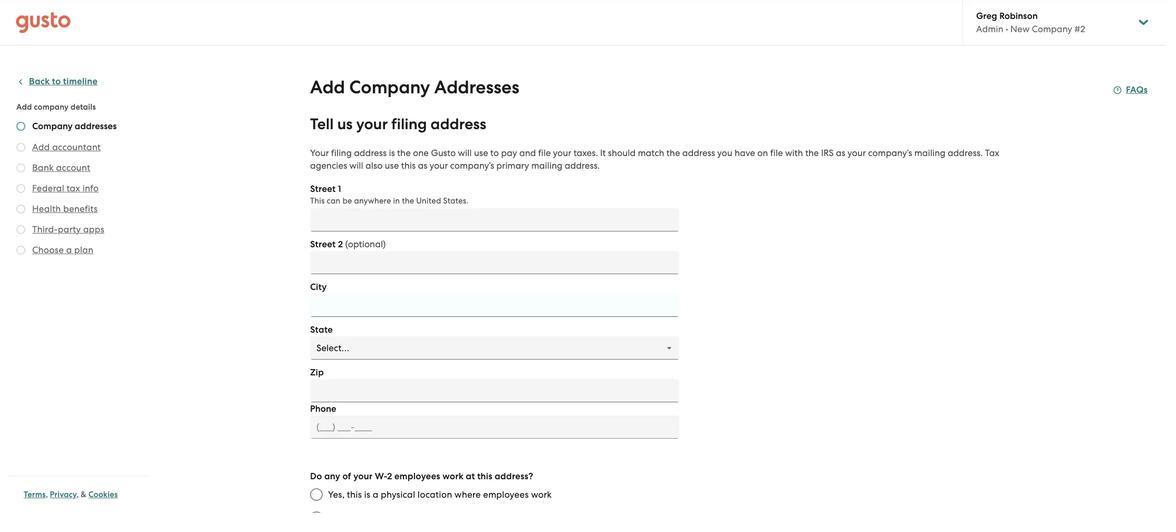 Task type: describe. For each thing, give the bounding box(es) containing it.
your right us
[[356, 115, 388, 134]]

1 , from the left
[[46, 490, 48, 500]]

phone
[[310, 404, 337, 415]]

0 horizontal spatial mailing
[[532, 160, 563, 171]]

third-party apps
[[32, 224, 104, 235]]

pay
[[501, 148, 517, 158]]

the left one
[[397, 148, 411, 158]]

City field
[[310, 294, 680, 317]]

No, this is just a mailing address—employees do not work here radio
[[305, 507, 328, 513]]

bank
[[32, 163, 54, 173]]

add for add accountant
[[32, 142, 50, 153]]

your left taxes.
[[553, 148, 572, 158]]

check image for choose
[[16, 246, 25, 255]]

state
[[310, 325, 333, 336]]

plan
[[74, 245, 94, 255]]

to inside back to timeline button
[[52, 76, 61, 87]]

your filing address is the one gusto will use to pay and file your taxes. it should match the address you have on file with the irs as your company's mailing address. tax agencies will also use this as your company's primary mailing address.
[[310, 148, 1000, 171]]

gusto
[[431, 148, 456, 158]]

add for add company details
[[16, 102, 32, 112]]

location
[[418, 490, 453, 500]]

1 horizontal spatial employees
[[483, 490, 529, 500]]

1 vertical spatial a
[[373, 490, 379, 500]]

2 file from the left
[[771, 148, 783, 158]]

•
[[1006, 24, 1009, 34]]

greg
[[977, 11, 998, 22]]

cookies
[[89, 490, 118, 500]]

the left irs
[[806, 148, 819, 158]]

states.
[[443, 196, 469, 206]]

faqs
[[1127, 84, 1149, 96]]

tax
[[986, 148, 1000, 158]]

0 vertical spatial company's
[[869, 148, 913, 158]]

health benefits
[[32, 204, 98, 214]]

1 horizontal spatial address
[[431, 115, 487, 134]]

1 vertical spatial this
[[478, 471, 493, 482]]

1 horizontal spatial mailing
[[915, 148, 946, 158]]

zip
[[310, 367, 324, 378]]

add accountant button
[[32, 141, 101, 154]]

taxes.
[[574, 148, 598, 158]]

irs
[[822, 148, 834, 158]]

accountant
[[52, 142, 101, 153]]

choose a plan
[[32, 245, 94, 255]]

agencies
[[310, 160, 347, 171]]

your
[[310, 148, 329, 158]]

choose
[[32, 245, 64, 255]]

federal tax info button
[[32, 182, 99, 195]]

third-
[[32, 224, 58, 235]]

physical
[[381, 490, 416, 500]]

your right irs
[[848, 148, 867, 158]]

1 horizontal spatial filing
[[392, 115, 427, 134]]

this inside your filing address is the one gusto will use to pay and file your taxes. it should match the address you have on file with the irs as your company's mailing address. tax agencies will also use this as your company's primary mailing address.
[[401, 160, 416, 171]]

new
[[1011, 24, 1030, 34]]

add accountant
[[32, 142, 101, 153]]

0 vertical spatial work
[[443, 471, 464, 482]]

faqs button
[[1114, 84, 1149, 97]]

street for 1
[[310, 184, 336, 195]]

terms , privacy , & cookies
[[24, 490, 118, 500]]

info
[[83, 183, 99, 194]]

admin
[[977, 24, 1004, 34]]

Street 2 field
[[310, 251, 680, 274]]

tax
[[67, 183, 80, 194]]

you
[[718, 148, 733, 158]]

at
[[466, 471, 475, 482]]

anywhere
[[354, 196, 391, 206]]

in
[[393, 196, 400, 206]]

federal tax info
[[32, 183, 99, 194]]

is inside your filing address is the one gusto will use to pay and file your taxes. it should match the address you have on file with the irs as your company's mailing address. tax agencies will also use this as your company's primary mailing address.
[[389, 148, 395, 158]]

addresses
[[75, 121, 117, 132]]

1 horizontal spatial address.
[[948, 148, 983, 158]]

apps
[[83, 224, 104, 235]]

can
[[327, 196, 341, 206]]

1 horizontal spatial work
[[531, 490, 552, 500]]

add for add company addresses
[[310, 77, 345, 98]]

0 horizontal spatial address
[[354, 148, 387, 158]]

with
[[786, 148, 804, 158]]

one
[[413, 148, 429, 158]]

do any of your w-2 employees work at this address?
[[310, 471, 534, 482]]

should
[[608, 148, 636, 158]]

yes,
[[328, 490, 345, 500]]

benefits
[[63, 204, 98, 214]]

health
[[32, 204, 61, 214]]

(optional)
[[345, 239, 386, 250]]

check image for third-
[[16, 225, 25, 234]]

check image for federal
[[16, 184, 25, 193]]

0 horizontal spatial address.
[[565, 160, 600, 171]]

of
[[343, 471, 351, 482]]

1 horizontal spatial will
[[458, 148, 472, 158]]

privacy
[[50, 490, 77, 500]]

1 vertical spatial company's
[[450, 160, 495, 171]]

it
[[601, 148, 606, 158]]



Task type: vqa. For each thing, say whether or not it's contained in the screenshot.
ADD ACCOUNTANT button
yes



Task type: locate. For each thing, give the bounding box(es) containing it.
0 horizontal spatial a
[[66, 245, 72, 255]]

1 vertical spatial as
[[418, 160, 428, 171]]

company up tell us your filing address
[[350, 77, 430, 98]]

1 file from the left
[[539, 148, 551, 158]]

details
[[71, 102, 96, 112]]

,
[[46, 490, 48, 500], [77, 490, 79, 500]]

and
[[520, 148, 536, 158]]

cookies button
[[89, 489, 118, 501]]

0 horizontal spatial is
[[364, 490, 371, 500]]

will left also
[[350, 160, 364, 171]]

filing up the agencies
[[331, 148, 352, 158]]

address?
[[495, 471, 534, 482]]

1 horizontal spatial this
[[401, 160, 416, 171]]

on
[[758, 148, 769, 158]]

bank account button
[[32, 161, 90, 174]]

1 vertical spatial add
[[16, 102, 32, 112]]

, left &
[[77, 490, 79, 500]]

0 horizontal spatial company
[[32, 121, 73, 132]]

the right match on the top right of page
[[667, 148, 681, 158]]

company inside greg robinson admin • new company #2
[[1032, 24, 1073, 34]]

to inside your filing address is the one gusto will use to pay and file your taxes. it should match the address you have on file with the irs as your company's mailing address. tax agencies will also use this as your company's primary mailing address.
[[491, 148, 499, 158]]

1 vertical spatial 2
[[387, 471, 392, 482]]

company inside list
[[32, 121, 73, 132]]

check image left federal
[[16, 184, 25, 193]]

add up tell
[[310, 77, 345, 98]]

tell us your filing address
[[310, 115, 487, 134]]

health benefits button
[[32, 203, 98, 215]]

back to timeline
[[29, 76, 98, 87]]

0 vertical spatial use
[[474, 148, 488, 158]]

2 vertical spatial add
[[32, 142, 50, 153]]

street 2 (optional)
[[310, 239, 386, 250]]

2 left (optional)
[[338, 239, 343, 250]]

address.
[[948, 148, 983, 158], [565, 160, 600, 171]]

match
[[638, 148, 665, 158]]

0 horizontal spatial will
[[350, 160, 364, 171]]

street up this
[[310, 184, 336, 195]]

1 horizontal spatial file
[[771, 148, 783, 158]]

2 vertical spatial check image
[[16, 246, 25, 255]]

1 vertical spatial check image
[[16, 205, 25, 214]]

a down w- at bottom left
[[373, 490, 379, 500]]

company addresses
[[32, 121, 117, 132]]

check image down add company details
[[16, 122, 25, 131]]

street 1 this can be anywhere in the united states.
[[310, 184, 469, 206]]

work left at
[[443, 471, 464, 482]]

0 vertical spatial will
[[458, 148, 472, 158]]

your down 'gusto'
[[430, 160, 448, 171]]

#2
[[1075, 24, 1086, 34]]

Zip field
[[310, 379, 680, 403]]

party
[[58, 224, 81, 235]]

terms link
[[24, 490, 46, 500]]

company addresses list
[[16, 121, 146, 259]]

street for 2
[[310, 239, 336, 250]]

filing
[[392, 115, 427, 134], [331, 148, 352, 158]]

2 check image from the top
[[16, 205, 25, 214]]

this down one
[[401, 160, 416, 171]]

1 horizontal spatial company's
[[869, 148, 913, 158]]

the
[[397, 148, 411, 158], [667, 148, 681, 158], [806, 148, 819, 158], [402, 196, 414, 206]]

will
[[458, 148, 472, 158], [350, 160, 364, 171]]

city
[[310, 282, 327, 293]]

will right 'gusto'
[[458, 148, 472, 158]]

street left (optional)
[[310, 239, 336, 250]]

mailing
[[915, 148, 946, 158], [532, 160, 563, 171]]

add up bank on the top left of the page
[[32, 142, 50, 153]]

1 horizontal spatial is
[[389, 148, 395, 158]]

add inside button
[[32, 142, 50, 153]]

us
[[337, 115, 353, 134]]

1 vertical spatial filing
[[331, 148, 352, 158]]

2 , from the left
[[77, 490, 79, 500]]

primary
[[497, 160, 530, 171]]

4 check image from the top
[[16, 225, 25, 234]]

federal
[[32, 183, 64, 194]]

a left the plan
[[66, 245, 72, 255]]

choose a plan button
[[32, 244, 94, 256]]

&
[[81, 490, 87, 500]]

1 vertical spatial is
[[364, 490, 371, 500]]

home image
[[16, 12, 71, 33]]

is left physical
[[364, 490, 371, 500]]

a
[[66, 245, 72, 255], [373, 490, 379, 500]]

third-party apps button
[[32, 223, 104, 236]]

0 horizontal spatial to
[[52, 76, 61, 87]]

this right yes,
[[347, 490, 362, 500]]

0 vertical spatial address.
[[948, 148, 983, 158]]

employees up the 'location' at the left of page
[[395, 471, 441, 482]]

address up also
[[354, 148, 387, 158]]

0 horizontal spatial filing
[[331, 148, 352, 158]]

1 vertical spatial employees
[[483, 490, 529, 500]]

as
[[836, 148, 846, 158], [418, 160, 428, 171]]

1 check image from the top
[[16, 143, 25, 152]]

check image for add
[[16, 143, 25, 152]]

0 vertical spatial is
[[389, 148, 395, 158]]

the inside the street 1 this can be anywhere in the united states.
[[402, 196, 414, 206]]

2 street from the top
[[310, 239, 336, 250]]

company left the #2
[[1032, 24, 1073, 34]]

0 horizontal spatial file
[[539, 148, 551, 158]]

1 horizontal spatial a
[[373, 490, 379, 500]]

0 horizontal spatial this
[[347, 490, 362, 500]]

back to timeline button
[[16, 75, 98, 88]]

file
[[539, 148, 551, 158], [771, 148, 783, 158]]

0 vertical spatial employees
[[395, 471, 441, 482]]

2 check image from the top
[[16, 164, 25, 173]]

1 vertical spatial to
[[491, 148, 499, 158]]

bank account
[[32, 163, 90, 173]]

2 horizontal spatial add
[[310, 77, 345, 98]]

2 horizontal spatial company
[[1032, 24, 1073, 34]]

1 vertical spatial mailing
[[532, 160, 563, 171]]

2 horizontal spatial address
[[683, 148, 716, 158]]

street
[[310, 184, 336, 195], [310, 239, 336, 250]]

a inside button
[[66, 245, 72, 255]]

work down address?
[[531, 490, 552, 500]]

be
[[343, 196, 352, 206]]

2 up physical
[[387, 471, 392, 482]]

back
[[29, 76, 50, 87]]

1 horizontal spatial company
[[350, 77, 430, 98]]

w-
[[375, 471, 387, 482]]

address. down taxes.
[[565, 160, 600, 171]]

company
[[1032, 24, 1073, 34], [350, 77, 430, 98], [32, 121, 73, 132]]

file right on
[[771, 148, 783, 158]]

street inside the street 1 this can be anywhere in the united states.
[[310, 184, 336, 195]]

add left company
[[16, 102, 32, 112]]

as right irs
[[836, 148, 846, 158]]

greg robinson admin • new company #2
[[977, 11, 1086, 34]]

0 vertical spatial company
[[1032, 24, 1073, 34]]

address left you
[[683, 148, 716, 158]]

check image for bank
[[16, 164, 25, 173]]

0 horizontal spatial company's
[[450, 160, 495, 171]]

company down company
[[32, 121, 73, 132]]

address up 'gusto'
[[431, 115, 487, 134]]

file right and
[[539, 148, 551, 158]]

where
[[455, 490, 481, 500]]

is
[[389, 148, 395, 158], [364, 490, 371, 500]]

1 street from the top
[[310, 184, 336, 195]]

do
[[310, 471, 322, 482]]

3 check image from the top
[[16, 184, 25, 193]]

0 vertical spatial a
[[66, 245, 72, 255]]

is left one
[[389, 148, 395, 158]]

this
[[310, 196, 325, 206]]

company
[[34, 102, 69, 112]]

0 horizontal spatial use
[[385, 160, 399, 171]]

0 vertical spatial as
[[836, 148, 846, 158]]

check image left the add accountant
[[16, 143, 25, 152]]

have
[[735, 148, 756, 158]]

0 horizontal spatial add
[[16, 102, 32, 112]]

use left "pay"
[[474, 148, 488, 158]]

filing up one
[[392, 115, 427, 134]]

check image left choose
[[16, 246, 25, 255]]

1 horizontal spatial add
[[32, 142, 50, 153]]

the right in
[[402, 196, 414, 206]]

1 vertical spatial company
[[350, 77, 430, 98]]

3 check image from the top
[[16, 246, 25, 255]]

yes, this is a physical location where employees work
[[328, 490, 552, 500]]

1 vertical spatial street
[[310, 239, 336, 250]]

1 vertical spatial work
[[531, 490, 552, 500]]

1 vertical spatial address.
[[565, 160, 600, 171]]

1 vertical spatial use
[[385, 160, 399, 171]]

robinson
[[1000, 11, 1038, 22]]

your right of
[[354, 471, 373, 482]]

check image left health
[[16, 205, 25, 214]]

Yes, this is a physical location where employees work radio
[[305, 483, 328, 507]]

0 horizontal spatial ,
[[46, 490, 48, 500]]

0 vertical spatial add
[[310, 77, 345, 98]]

0 vertical spatial street
[[310, 184, 336, 195]]

employees
[[395, 471, 441, 482], [483, 490, 529, 500]]

address
[[431, 115, 487, 134], [354, 148, 387, 158], [683, 148, 716, 158]]

addresses
[[435, 77, 520, 98]]

any
[[325, 471, 340, 482]]

check image left 'third-'
[[16, 225, 25, 234]]

address. left tax
[[948, 148, 983, 158]]

privacy link
[[50, 490, 77, 500]]

0 horizontal spatial 2
[[338, 239, 343, 250]]

to right back
[[52, 76, 61, 87]]

filing inside your filing address is the one gusto will use to pay and file your taxes. it should match the address you have on file with the irs as your company's mailing address. tax agencies will also use this as your company's primary mailing address.
[[331, 148, 352, 158]]

check image left bank on the top left of the page
[[16, 164, 25, 173]]

0 vertical spatial mailing
[[915, 148, 946, 158]]

check image
[[16, 122, 25, 131], [16, 205, 25, 214], [16, 246, 25, 255]]

add
[[310, 77, 345, 98], [16, 102, 32, 112], [32, 142, 50, 153]]

, left the "privacy" link
[[46, 490, 48, 500]]

united
[[417, 196, 441, 206]]

also
[[366, 160, 383, 171]]

0 vertical spatial check image
[[16, 122, 25, 131]]

1 horizontal spatial to
[[491, 148, 499, 158]]

this right at
[[478, 471, 493, 482]]

1
[[338, 184, 341, 195]]

account
[[56, 163, 90, 173]]

use right also
[[385, 160, 399, 171]]

1 horizontal spatial as
[[836, 148, 846, 158]]

0 vertical spatial filing
[[392, 115, 427, 134]]

Street 1 field
[[310, 208, 680, 232]]

1 horizontal spatial ,
[[77, 490, 79, 500]]

0 horizontal spatial employees
[[395, 471, 441, 482]]

terms
[[24, 490, 46, 500]]

timeline
[[63, 76, 98, 87]]

Phone text field
[[310, 416, 680, 439]]

to
[[52, 76, 61, 87], [491, 148, 499, 158]]

check image
[[16, 143, 25, 152], [16, 164, 25, 173], [16, 184, 25, 193], [16, 225, 25, 234]]

add company addresses
[[310, 77, 520, 98]]

2 vertical spatial company
[[32, 121, 73, 132]]

1 vertical spatial will
[[350, 160, 364, 171]]

0 horizontal spatial as
[[418, 160, 428, 171]]

2 vertical spatial this
[[347, 490, 362, 500]]

work
[[443, 471, 464, 482], [531, 490, 552, 500]]

check image for health
[[16, 205, 25, 214]]

0 vertical spatial to
[[52, 76, 61, 87]]

2 horizontal spatial this
[[478, 471, 493, 482]]

1 horizontal spatial 2
[[387, 471, 392, 482]]

0 vertical spatial 2
[[338, 239, 343, 250]]

tell
[[310, 115, 334, 134]]

to left "pay"
[[491, 148, 499, 158]]

1 check image from the top
[[16, 122, 25, 131]]

add company details
[[16, 102, 96, 112]]

as down one
[[418, 160, 428, 171]]

1 horizontal spatial use
[[474, 148, 488, 158]]

0 vertical spatial this
[[401, 160, 416, 171]]

0 horizontal spatial work
[[443, 471, 464, 482]]

employees down address?
[[483, 490, 529, 500]]



